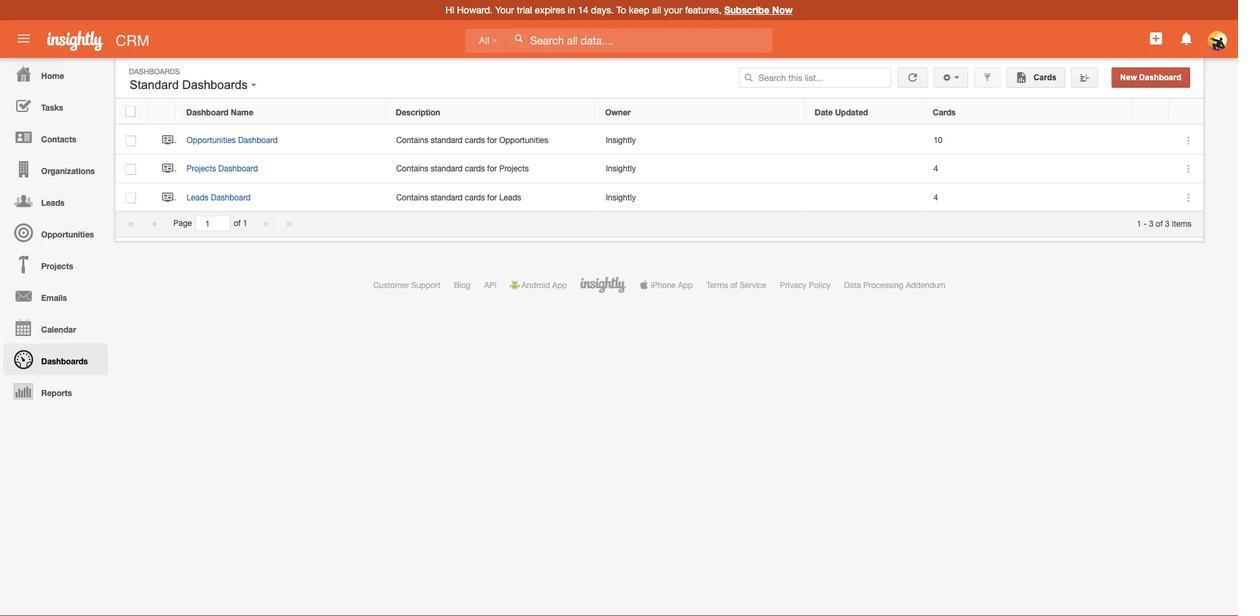 Task type: locate. For each thing, give the bounding box(es) containing it.
leads up page
[[187, 192, 209, 202]]

2 horizontal spatial projects
[[499, 164, 529, 173]]

standard
[[130, 78, 179, 92]]

1 app from the left
[[552, 280, 567, 290]]

cards inside cell
[[465, 135, 485, 145]]

2 horizontal spatial of
[[1156, 218, 1163, 228]]

hi
[[446, 4, 454, 16]]

show sidebar image
[[1080, 73, 1089, 82]]

3 standard from the top
[[431, 192, 463, 202]]

2 insightly cell from the top
[[596, 155, 805, 183]]

4 cell
[[923, 155, 1133, 183], [923, 183, 1133, 212]]

howard.
[[457, 4, 493, 16]]

navigation
[[0, 58, 108, 407]]

2 vertical spatial standard
[[431, 192, 463, 202]]

0 horizontal spatial opportunities
[[41, 229, 94, 239]]

terms of service
[[707, 280, 767, 290]]

dashboard name
[[186, 107, 253, 117]]

all
[[652, 4, 661, 16]]

dashboard up the of 1
[[211, 192, 251, 202]]

for up contains standard cards for projects cell
[[487, 135, 497, 145]]

dashboards
[[129, 67, 180, 76], [182, 78, 248, 92], [41, 356, 88, 366]]

insightly
[[606, 135, 636, 145], [606, 164, 636, 173], [606, 192, 636, 202]]

1 vertical spatial contains
[[396, 164, 429, 173]]

cards
[[1032, 73, 1057, 82], [933, 107, 956, 117]]

2 vertical spatial contains
[[396, 192, 429, 202]]

opportunities for opportunities
[[41, 229, 94, 239]]

0 vertical spatial dashboards
[[129, 67, 180, 76]]

2 1 from the left
[[1137, 218, 1142, 228]]

cards up 10 at the right of page
[[933, 107, 956, 117]]

1 - 3 of 3 items
[[1137, 218, 1192, 228]]

2 4 cell from the top
[[923, 183, 1133, 212]]

for inside cell
[[487, 135, 497, 145]]

0 vertical spatial standard
[[431, 135, 463, 145]]

of right terms on the right top of the page
[[731, 280, 738, 290]]

leads up opportunities link
[[41, 198, 65, 207]]

cards for opportunities
[[465, 135, 485, 145]]

for down contains standard cards for projects cell
[[487, 192, 497, 202]]

home link
[[3, 58, 108, 90]]

trial
[[517, 4, 532, 16]]

0 vertical spatial for
[[487, 135, 497, 145]]

None checkbox
[[126, 136, 136, 146], [126, 193, 136, 203], [126, 136, 136, 146], [126, 193, 136, 203]]

0 horizontal spatial of
[[234, 218, 241, 228]]

hi howard. your trial expires in 14 days. to keep all your features, subscribe now
[[446, 4, 793, 16]]

1 cards from the top
[[465, 135, 485, 145]]

features,
[[685, 4, 722, 16]]

3 left items
[[1165, 218, 1170, 228]]

row group
[[115, 126, 1204, 212]]

dashboard right new
[[1139, 73, 1182, 82]]

3 insightly from the top
[[606, 192, 636, 202]]

column header
[[1132, 99, 1170, 124]]

organizations
[[41, 166, 95, 175]]

1 insightly from the top
[[606, 135, 636, 145]]

2 3 from the left
[[1165, 218, 1170, 228]]

insightly cell
[[596, 126, 805, 155], [596, 155, 805, 183], [596, 183, 805, 212]]

1 right 1 field
[[243, 218, 247, 228]]

2 app from the left
[[678, 280, 693, 290]]

insightly cell for contains standard cards for leads
[[596, 183, 805, 212]]

cards down contains standard cards for opportunities
[[465, 164, 485, 173]]

1 vertical spatial dashboards
[[182, 78, 248, 92]]

1 vertical spatial standard
[[431, 164, 463, 173]]

contains down description
[[396, 135, 429, 145]]

contains standard cards for opportunities cell
[[386, 126, 596, 155]]

leads for leads dashboard
[[187, 192, 209, 202]]

1 horizontal spatial projects
[[187, 164, 216, 173]]

1 4 from the top
[[934, 164, 938, 173]]

1 row from the top
[[115, 99, 1203, 124]]

android app link
[[510, 280, 567, 290]]

standard dashboards button
[[126, 75, 260, 95]]

opportunities up contains standard cards for projects cell
[[499, 135, 549, 145]]

page
[[173, 218, 192, 228]]

crm
[[116, 32, 149, 49]]

projects dashboard
[[187, 164, 258, 173]]

of
[[234, 218, 241, 228], [1156, 218, 1163, 228], [731, 280, 738, 290]]

cards left show sidebar icon
[[1032, 73, 1057, 82]]

0 vertical spatial 4
[[934, 164, 938, 173]]

dashboard
[[1139, 73, 1182, 82], [186, 107, 229, 117], [238, 135, 278, 145], [218, 164, 258, 173], [211, 192, 251, 202]]

1
[[243, 218, 247, 228], [1137, 218, 1142, 228]]

leads
[[187, 192, 209, 202], [499, 192, 521, 202], [41, 198, 65, 207]]

0 horizontal spatial app
[[552, 280, 567, 290]]

0 vertical spatial cards
[[1032, 73, 1057, 82]]

1 for from the top
[[487, 135, 497, 145]]

3
[[1149, 218, 1154, 228], [1165, 218, 1170, 228]]

opportunities inside navigation
[[41, 229, 94, 239]]

3 contains from the top
[[396, 192, 429, 202]]

4 row from the top
[[115, 183, 1204, 212]]

projects down contains standard cards for opportunities cell
[[499, 164, 529, 173]]

dashboard for projects dashboard
[[218, 164, 258, 173]]

your
[[664, 4, 683, 16]]

3 right -
[[1149, 218, 1154, 228]]

dashboard down name
[[238, 135, 278, 145]]

1 contains from the top
[[396, 135, 429, 145]]

2 vertical spatial cards
[[465, 192, 485, 202]]

dashboards up dashboard name
[[182, 78, 248, 92]]

3 insightly cell from the top
[[596, 183, 805, 212]]

0 vertical spatial contains
[[396, 135, 429, 145]]

row
[[115, 99, 1203, 124], [115, 126, 1204, 155], [115, 155, 1204, 183], [115, 183, 1204, 212]]

4
[[934, 164, 938, 173], [934, 192, 938, 202]]

row containing projects dashboard
[[115, 155, 1204, 183]]

4 cell for contains standard cards for leads
[[923, 183, 1133, 212]]

cards for projects
[[465, 164, 485, 173]]

1 horizontal spatial opportunities
[[187, 135, 236, 145]]

2 cards from the top
[[465, 164, 485, 173]]

new dashboard
[[1121, 73, 1182, 82]]

opportunities link
[[3, 217, 108, 248]]

cell
[[805, 126, 923, 155], [1133, 126, 1170, 155], [805, 155, 923, 183], [1133, 155, 1170, 183], [805, 183, 923, 212], [1133, 183, 1170, 212]]

data processing addendum link
[[844, 280, 946, 290]]

dashboards up standard at the top
[[129, 67, 180, 76]]

1 insightly cell from the top
[[596, 126, 805, 155]]

1 vertical spatial for
[[487, 164, 497, 173]]

contains for contains standard cards for projects
[[396, 164, 429, 173]]

of right -
[[1156, 218, 1163, 228]]

app right the 'android'
[[552, 280, 567, 290]]

for down contains standard cards for opportunities cell
[[487, 164, 497, 173]]

2 4 from the top
[[934, 192, 938, 202]]

2 contains from the top
[[396, 164, 429, 173]]

1 horizontal spatial 3
[[1165, 218, 1170, 228]]

opportunities dashboard link
[[187, 135, 285, 145]]

dashboards up reports link
[[41, 356, 88, 366]]

standard for contains standard cards for leads
[[431, 192, 463, 202]]

2 row from the top
[[115, 126, 1204, 155]]

2 horizontal spatial opportunities
[[499, 135, 549, 145]]

leads down contains standard cards for projects cell
[[499, 192, 521, 202]]

cards link
[[1007, 67, 1066, 88]]

0 vertical spatial cards
[[465, 135, 485, 145]]

2 vertical spatial insightly
[[606, 192, 636, 202]]

standard up contains standard cards for projects
[[431, 135, 463, 145]]

opportunities down dashboard name
[[187, 135, 236, 145]]

0 horizontal spatial 3
[[1149, 218, 1154, 228]]

2 horizontal spatial leads
[[499, 192, 521, 202]]

cog image
[[943, 73, 952, 82]]

0 vertical spatial insightly
[[606, 135, 636, 145]]

of right 1 field
[[234, 218, 241, 228]]

reports link
[[3, 375, 108, 407]]

1 vertical spatial insightly
[[606, 164, 636, 173]]

0 horizontal spatial leads
[[41, 198, 65, 207]]

blog
[[454, 280, 471, 290]]

for
[[487, 135, 497, 145], [487, 164, 497, 173], [487, 192, 497, 202]]

app for iphone app
[[678, 280, 693, 290]]

iphone app link
[[639, 280, 693, 290]]

1 vertical spatial cards
[[465, 164, 485, 173]]

3 row from the top
[[115, 155, 1204, 183]]

data
[[844, 280, 861, 290]]

updated
[[835, 107, 868, 117]]

processing
[[864, 280, 904, 290]]

1 4 cell from the top
[[923, 155, 1133, 183]]

standard up contains standard cards for leads
[[431, 164, 463, 173]]

10
[[934, 135, 943, 145]]

standard inside cell
[[431, 135, 463, 145]]

standard down contains standard cards for projects
[[431, 192, 463, 202]]

0 horizontal spatial 1
[[243, 218, 247, 228]]

for for projects
[[487, 164, 497, 173]]

opportunities up projects link
[[41, 229, 94, 239]]

subscribe
[[724, 4, 770, 16]]

1 vertical spatial cards
[[933, 107, 956, 117]]

0 horizontal spatial dashboards
[[41, 356, 88, 366]]

1 vertical spatial 4
[[934, 192, 938, 202]]

dashboard down 'standard dashboards' button
[[186, 107, 229, 117]]

0 horizontal spatial projects
[[41, 261, 73, 271]]

1 horizontal spatial app
[[678, 280, 693, 290]]

tasks
[[41, 103, 63, 112]]

app
[[552, 280, 567, 290], [678, 280, 693, 290]]

white image
[[514, 34, 524, 43]]

contains
[[396, 135, 429, 145], [396, 164, 429, 173], [396, 192, 429, 202]]

projects inside contains standard cards for projects cell
[[499, 164, 529, 173]]

your
[[495, 4, 514, 16]]

leads dashboard link
[[187, 192, 257, 202]]

cards up contains standard cards for projects
[[465, 135, 485, 145]]

projects up leads dashboard
[[187, 164, 216, 173]]

3 for from the top
[[487, 192, 497, 202]]

2 insightly from the top
[[606, 164, 636, 173]]

owner
[[605, 107, 631, 117]]

contacts
[[41, 134, 76, 144]]

standard for contains standard cards for projects
[[431, 164, 463, 173]]

app for android app
[[552, 280, 567, 290]]

support
[[411, 280, 441, 290]]

search image
[[744, 73, 753, 82]]

0 horizontal spatial cards
[[933, 107, 956, 117]]

projects inside projects link
[[41, 261, 73, 271]]

opportunities
[[187, 135, 236, 145], [499, 135, 549, 145], [41, 229, 94, 239]]

1 standard from the top
[[431, 135, 463, 145]]

home
[[41, 71, 64, 80]]

dashboards inside button
[[182, 78, 248, 92]]

contains down contains standard cards for projects
[[396, 192, 429, 202]]

calendar
[[41, 325, 76, 334]]

to
[[616, 4, 626, 16]]

None checkbox
[[126, 106, 136, 117], [126, 164, 136, 175], [126, 106, 136, 117], [126, 164, 136, 175]]

app right "iphone"
[[678, 280, 693, 290]]

2 for from the top
[[487, 164, 497, 173]]

1 left -
[[1137, 218, 1142, 228]]

2 vertical spatial for
[[487, 192, 497, 202]]

1 horizontal spatial 1
[[1137, 218, 1142, 228]]

projects up the emails link
[[41, 261, 73, 271]]

1 1 from the left
[[243, 218, 247, 228]]

contains up contains standard cards for leads
[[396, 164, 429, 173]]

2 horizontal spatial dashboards
[[182, 78, 248, 92]]

3 cards from the top
[[465, 192, 485, 202]]

projects
[[187, 164, 216, 173], [499, 164, 529, 173], [41, 261, 73, 271]]

all
[[479, 35, 490, 46]]

4 for contains standard cards for projects
[[934, 164, 938, 173]]

opportunities inside cell
[[499, 135, 549, 145]]

row containing dashboard name
[[115, 99, 1203, 124]]

contains inside cell
[[396, 135, 429, 145]]

cards down contains standard cards for projects
[[465, 192, 485, 202]]

dashboard for opportunities dashboard
[[238, 135, 278, 145]]

dashboard down opportunities dashboard link
[[218, 164, 258, 173]]

2 standard from the top
[[431, 164, 463, 173]]

leads for leads
[[41, 198, 65, 207]]

1 horizontal spatial leads
[[187, 192, 209, 202]]



Task type: vqa. For each thing, say whether or not it's contained in the screenshot.
1st INSIGHTLY from the top
yes



Task type: describe. For each thing, give the bounding box(es) containing it.
new
[[1121, 73, 1137, 82]]

api
[[484, 280, 497, 290]]

new dashboard link
[[1112, 67, 1191, 88]]

date
[[815, 107, 833, 117]]

1 field
[[196, 216, 230, 231]]

standard for contains standard cards for opportunities
[[431, 135, 463, 145]]

navigation containing home
[[0, 58, 108, 407]]

1 horizontal spatial dashboards
[[129, 67, 180, 76]]

customer support
[[373, 280, 441, 290]]

row group containing opportunities dashboard
[[115, 126, 1204, 212]]

insightly for contains standard cards for opportunities
[[606, 135, 636, 145]]

customer support link
[[373, 280, 441, 290]]

api link
[[484, 280, 497, 290]]

name
[[231, 107, 253, 117]]

contains standard cards for opportunities
[[396, 135, 549, 145]]

iphone
[[651, 280, 676, 290]]

10 cell
[[923, 126, 1133, 155]]

subscribe now link
[[724, 4, 793, 16]]

keep
[[629, 4, 650, 16]]

now
[[772, 4, 793, 16]]

notifications image
[[1179, 30, 1195, 47]]

4 cell for contains standard cards for projects
[[923, 155, 1133, 183]]

insightly for contains standard cards for leads
[[606, 192, 636, 202]]

contains for contains standard cards for opportunities
[[396, 135, 429, 145]]

dashboard for new dashboard
[[1139, 73, 1182, 82]]

14
[[578, 4, 588, 16]]

tasks link
[[3, 90, 108, 121]]

for for opportunities
[[487, 135, 497, 145]]

items
[[1172, 218, 1192, 228]]

customer
[[373, 280, 409, 290]]

dashboard for leads dashboard
[[211, 192, 251, 202]]

for for leads
[[487, 192, 497, 202]]

service
[[740, 280, 767, 290]]

date updated
[[815, 107, 868, 117]]

of 1
[[234, 218, 247, 228]]

projects dashboard link
[[187, 164, 265, 173]]

refresh list image
[[907, 73, 919, 82]]

cards for leads
[[465, 192, 485, 202]]

projects for projects
[[41, 261, 73, 271]]

privacy
[[780, 280, 807, 290]]

in
[[568, 4, 575, 16]]

contains standard cards for leads
[[396, 192, 521, 202]]

addendum
[[906, 280, 946, 290]]

Search this list... text field
[[739, 67, 891, 88]]

terms of service link
[[707, 280, 767, 290]]

android
[[522, 280, 550, 290]]

dashboards link
[[3, 344, 108, 375]]

1 3 from the left
[[1149, 218, 1154, 228]]

insightly for contains standard cards for projects
[[606, 164, 636, 173]]

all link
[[466, 29, 506, 53]]

row containing leads dashboard
[[115, 183, 1204, 212]]

2 vertical spatial dashboards
[[41, 356, 88, 366]]

organizations link
[[3, 153, 108, 185]]

Search all data.... text field
[[507, 28, 773, 53]]

description
[[396, 107, 440, 117]]

contains standard cards for projects cell
[[386, 155, 596, 183]]

privacy policy link
[[780, 280, 831, 290]]

policy
[[809, 280, 831, 290]]

projects link
[[3, 248, 108, 280]]

privacy policy
[[780, 280, 831, 290]]

calendar link
[[3, 312, 108, 344]]

-
[[1144, 218, 1147, 228]]

opportunities dashboard
[[187, 135, 278, 145]]

projects for projects dashboard
[[187, 164, 216, 173]]

contains standard cards for projects
[[396, 164, 529, 173]]

blog link
[[454, 280, 471, 290]]

insightly cell for contains standard cards for opportunities
[[596, 126, 805, 155]]

leads inside cell
[[499, 192, 521, 202]]

1 horizontal spatial of
[[731, 280, 738, 290]]

4 for contains standard cards for leads
[[934, 192, 938, 202]]

leads link
[[3, 185, 108, 217]]

leads dashboard
[[187, 192, 251, 202]]

iphone app
[[651, 280, 693, 290]]

contacts link
[[3, 121, 108, 153]]

android app
[[522, 280, 567, 290]]

contains for contains standard cards for leads
[[396, 192, 429, 202]]

days.
[[591, 4, 614, 16]]

show list view filters image
[[983, 73, 992, 82]]

emails
[[41, 293, 67, 302]]

standard dashboards
[[130, 78, 251, 92]]

terms
[[707, 280, 728, 290]]

contains standard cards for leads cell
[[386, 183, 596, 212]]

1 horizontal spatial cards
[[1032, 73, 1057, 82]]

emails link
[[3, 280, 108, 312]]

expires
[[535, 4, 565, 16]]

data processing addendum
[[844, 280, 946, 290]]

opportunities for opportunities dashboard
[[187, 135, 236, 145]]

reports
[[41, 388, 72, 398]]

insightly cell for contains standard cards for projects
[[596, 155, 805, 183]]

row containing opportunities dashboard
[[115, 126, 1204, 155]]



